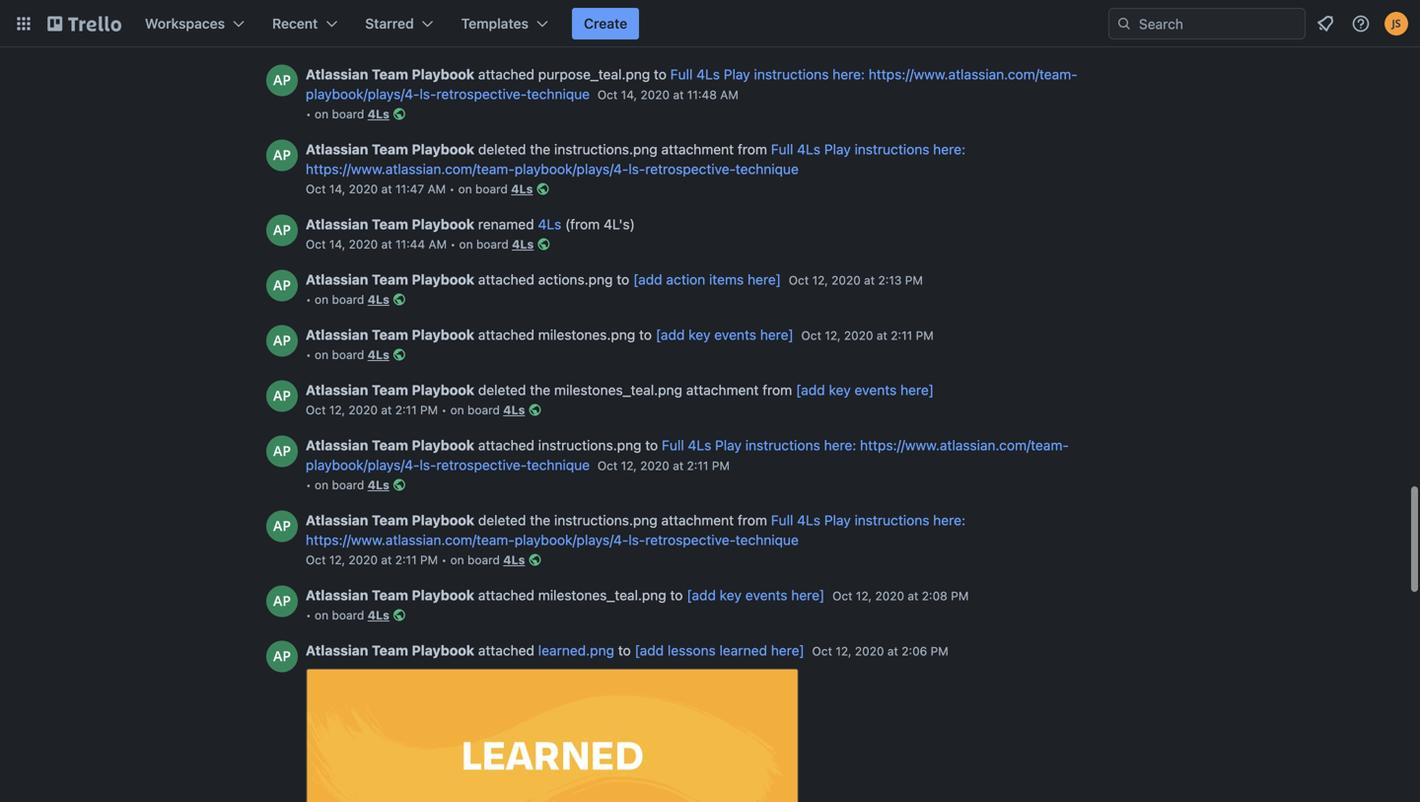 Task type: vqa. For each thing, say whether or not it's contained in the screenshot.


Task type: locate. For each thing, give the bounding box(es) containing it.
2 vertical spatial deleted
[[478, 512, 526, 528]]

2020
[[641, 88, 670, 102], [349, 182, 378, 196], [349, 237, 378, 251], [832, 273, 861, 287], [844, 329, 874, 343], [349, 403, 378, 417], [640, 459, 670, 473], [349, 553, 378, 567], [875, 589, 905, 603], [855, 644, 884, 658]]

1 vertical spatial full 4ls play instructions here: https://www.atlassian.com/team-playbook/plays/4-ls-retrospective-technique
[[306, 512, 966, 548]]

pm inside atlassian team playbook attached milestones_teal.png to [add key events here] oct 12, 2020 at 2:08 pm
[[951, 589, 969, 603]]

to up oct 14, 2020 at 11:48 am link
[[654, 66, 667, 83]]

full 4ls play instructions here: https://www.atlassian.com/team-playbook/plays/4-ls-retrospective-technique link
[[306, 141, 966, 177], [306, 512, 966, 548]]

1 full 4ls play instructions here: https://www.atlassian.com/team- playbook/plays/4-ls-retrospective-technique from the top
[[306, 66, 1078, 102]]

1 vertical spatial atlassian team playbook deleted the instructions.png attachment from
[[306, 512, 771, 528]]

0 vertical spatial full 4ls play instructions here: https://www.atlassian.com/team- playbook/plays/4-ls-retrospective-technique link
[[306, 66, 1078, 102]]

3 • on board 4ls from the top
[[306, 348, 390, 362]]

atlassian team playbook (atlassianteamplaybook) image
[[266, 215, 298, 246], [266, 325, 298, 357], [266, 586, 298, 617], [266, 641, 298, 672]]

3 atlassian team playbook (atlassianteamplaybook) image from the top
[[266, 586, 298, 617]]

attachment up oct 12, 2020 at 2:11 pm
[[686, 382, 759, 398]]

items
[[709, 271, 744, 288]]

anyone on the internet can see this board. only board members can edit. image
[[534, 29, 554, 49], [533, 179, 553, 199], [534, 234, 554, 254], [525, 550, 545, 570], [390, 605, 409, 625]]

full
[[671, 66, 693, 83], [771, 141, 794, 158], [662, 437, 684, 453], [771, 512, 794, 528]]

atlassian team playbook attached instructions.png to
[[306, 437, 662, 453]]

0 vertical spatial full 4ls play instructions here: https://www.atlassian.com/team- playbook/plays/4-ls-retrospective-technique
[[306, 66, 1078, 102]]

2 atlassian from the top
[[306, 141, 368, 158]]

4 • on board 4ls from the top
[[306, 478, 390, 492]]

oct 12, 2020 at 2:11 pm • on board 4ls
[[306, 403, 525, 417], [306, 553, 525, 567]]

oct 12, 2020 at 2:08 pm link
[[833, 589, 969, 603]]

ls- down atlassian team playbook attached instructions.png to
[[420, 457, 437, 473]]

[add for milestones_teal.png
[[687, 587, 716, 603]]

0 vertical spatial atlassian team playbook deleted the instructions.png attachment from
[[306, 141, 771, 158]]

11:47
[[396, 182, 424, 196]]

full 4ls play instructions here: https://www.atlassian.com/team-playbook/plays/4-ls-retrospective-technique link for oct 12, 2020 at 2:11 pm • on board 4ls
[[306, 512, 966, 548]]

atlassian team playbook attached purpose_teal.png to
[[306, 66, 671, 83]]

0 vertical spatial the
[[530, 141, 551, 158]]

anyone on the internet can see this board. only board members can edit. image for atlassian team playbook attached instructions.png to
[[390, 475, 409, 495]]

instructions.png down atlassian team playbook deleted the milestones_teal.png attachment from [add key events here]
[[538, 437, 642, 453]]

1 atlassian team playbook deleted the instructions.png attachment from from the top
[[306, 141, 771, 158]]

attached for milestones.png
[[478, 327, 535, 343]]

[add
[[633, 271, 663, 288], [656, 327, 685, 343], [796, 382, 825, 398], [687, 587, 716, 603], [635, 642, 664, 659]]

[add lessons learned here] link
[[635, 642, 805, 659]]

from for full 4ls play instructions here: https://www.atlassian.com/team-playbook/plays/4-ls-retrospective-technique link corresponding to oct 12, 2020 at 2:11 pm • on board 4ls
[[738, 512, 767, 528]]

1 oct 12, 2020 at 2:11 pm • on board 4ls from the top
[[306, 403, 525, 417]]

0 vertical spatial [add key events here] link
[[656, 327, 794, 343]]

create button
[[572, 8, 639, 39]]

ls-
[[420, 86, 437, 102], [629, 161, 645, 177], [420, 457, 437, 473], [629, 532, 645, 548]]

2020 inside atlassian team playbook attached learned.png to [add lessons learned here] oct 12, 2020 at 2:06 pm
[[855, 644, 884, 658]]

open information menu image
[[1351, 14, 1371, 34]]

play for full 4ls play instructions here: https://www.atlassian.com/team- playbook/plays/4-ls-retrospective-technique link related to atlassian team playbook attached instructions.png to
[[715, 437, 742, 453]]

12,
[[812, 273, 828, 287], [825, 329, 841, 343], [329, 403, 345, 417], [621, 459, 637, 473], [329, 553, 345, 567], [856, 589, 872, 603], [836, 644, 852, 658]]

key
[[689, 327, 711, 343], [829, 382, 851, 398], [720, 587, 742, 603]]

full 4ls play instructions here: https://www.atlassian.com/team-playbook/plays/4-ls-retrospective-technique link up atlassian team playbook attached milestones_teal.png to [add key events here] oct 12, 2020 at 2:08 pm
[[306, 512, 966, 548]]

at
[[673, 88, 684, 102], [381, 182, 392, 196], [381, 237, 392, 251], [864, 273, 875, 287], [877, 329, 888, 343], [381, 403, 392, 417], [673, 459, 684, 473], [381, 553, 392, 567], [908, 589, 919, 603], [888, 644, 899, 658]]

0 vertical spatial events
[[714, 327, 757, 343]]

0 vertical spatial deleted
[[478, 141, 526, 158]]

team
[[372, 66, 408, 83], [372, 141, 408, 158], [372, 216, 408, 233], [372, 271, 408, 288], [372, 327, 408, 343], [372, 382, 408, 398], [372, 437, 408, 453], [372, 512, 408, 528], [372, 587, 408, 603], [372, 642, 408, 659]]

attachment down 11:48
[[661, 141, 734, 158]]

4l's)
[[604, 216, 635, 233]]

attached
[[478, 66, 535, 83], [478, 271, 535, 288], [478, 327, 535, 343], [478, 437, 535, 453], [478, 587, 535, 603], [478, 642, 535, 659]]

technique for full 4ls play instructions here: https://www.atlassian.com/team-playbook/plays/4-ls-retrospective-technique link corresponding to oct 14, 2020 at 11:47 am • on board 4ls
[[736, 161, 799, 177]]

[add key events here] link
[[656, 327, 794, 343], [796, 382, 934, 398], [687, 587, 825, 603]]

retrospective- down atlassian team playbook attached purpose_teal.png to
[[436, 86, 527, 102]]

2 vertical spatial events
[[746, 587, 788, 603]]

board
[[476, 32, 509, 46], [332, 107, 364, 121], [476, 182, 508, 196], [476, 237, 509, 251], [332, 293, 364, 307], [332, 348, 364, 362], [468, 403, 500, 417], [332, 478, 364, 492], [468, 553, 500, 567], [332, 608, 364, 622]]

oct 12, 2020 at 2:06 pm link
[[812, 644, 949, 658]]

• on board 4ls
[[306, 107, 390, 121], [306, 293, 390, 307], [306, 348, 390, 362], [306, 478, 390, 492], [306, 608, 390, 622]]

0 vertical spatial attachment
[[661, 141, 734, 158]]

4ls link
[[368, 107, 390, 121], [511, 182, 533, 196], [538, 216, 562, 233], [512, 237, 534, 251], [368, 293, 390, 307], [368, 348, 390, 362], [503, 403, 525, 417], [368, 478, 390, 492], [503, 553, 525, 567], [368, 608, 390, 622]]

full 4ls play instructions here: https://www.atlassian.com/team- playbook/plays/4-ls-retrospective-technique
[[306, 66, 1078, 102], [306, 437, 1069, 473]]

14,
[[621, 88, 637, 102], [329, 182, 346, 196], [329, 237, 346, 251]]

deleted down atlassian team playbook attached instructions.png to
[[478, 512, 526, 528]]

to right actions.png
[[617, 271, 630, 288]]

here]
[[748, 271, 781, 288], [760, 327, 794, 343], [901, 382, 934, 398], [791, 587, 825, 603], [771, 642, 805, 659]]

5 • on board 4ls from the top
[[306, 608, 390, 622]]

atlassian team playbook (atlassianteamplaybook) image for oct 12, 2020 at 2:11 pm
[[266, 325, 298, 357]]

2 atlassian team playbook (atlassianteamplaybook) image from the top
[[266, 325, 298, 357]]

at inside atlassian team playbook attached learned.png to [add lessons learned here] oct 12, 2020 at 2:06 pm
[[888, 644, 899, 658]]

deleted
[[478, 141, 526, 158], [478, 382, 526, 398], [478, 512, 526, 528]]

2 vertical spatial key
[[720, 587, 742, 603]]

https://www.atlassian.com/team- for full 4ls play instructions here: https://www.atlassian.com/team- playbook/plays/4-ls-retrospective-technique link associated with atlassian team playbook attached purpose_teal.png to
[[869, 66, 1078, 83]]

atlassian team playbook deleted the instructions.png attachment from
[[306, 141, 771, 158], [306, 512, 771, 528]]

renamed
[[478, 216, 534, 233]]

attachment
[[661, 141, 734, 158], [686, 382, 759, 398], [661, 512, 734, 528]]

milestones_teal.png down atlassian team playbook attached milestones.png to [add key events here] oct 12, 2020 at 2:11 pm
[[554, 382, 683, 398]]

instructions for full 4ls play instructions here: https://www.atlassian.com/team-playbook/plays/4-ls-retrospective-technique link corresponding to oct 12, 2020 at 2:11 pm • on board 4ls
[[855, 512, 930, 528]]

retrospective-
[[436, 86, 527, 102], [645, 161, 736, 177], [436, 457, 527, 473], [645, 532, 736, 548]]

4 team from the top
[[372, 271, 408, 288]]

1 full 4ls play instructions here: https://www.atlassian.com/team- playbook/plays/4-ls-retrospective-technique link from the top
[[306, 66, 1078, 102]]

1 attached from the top
[[478, 66, 535, 83]]

1 vertical spatial oct 12, 2020 at 2:11 pm • on board 4ls
[[306, 553, 525, 567]]

2 • on board 4ls from the top
[[306, 293, 390, 307]]

1 vertical spatial key
[[829, 382, 851, 398]]

5 atlassian from the top
[[306, 327, 368, 343]]

to up oct 12, 2020 at 2:11 pm
[[645, 437, 658, 453]]

ls- up 4l's) on the left top of the page
[[629, 161, 645, 177]]

deleted up atlassian team playbook attached instructions.png to
[[478, 382, 526, 398]]

full 4ls play instructions here: https://www.atlassian.com/team-playbook/plays/4-ls-retrospective-technique for oct 12, 2020 at 2:11 pm • on board 4ls
[[306, 512, 966, 548]]

2 full 4ls play instructions here: https://www.atlassian.com/team- playbook/plays/4-ls-retrospective-technique from the top
[[306, 437, 1069, 473]]

oct
[[598, 88, 618, 102], [306, 182, 326, 196], [306, 237, 326, 251], [789, 273, 809, 287], [802, 329, 822, 343], [306, 403, 326, 417], [598, 459, 618, 473], [306, 553, 326, 567], [833, 589, 853, 603], [812, 644, 833, 658]]

0 vertical spatial key
[[689, 327, 711, 343]]

0 vertical spatial from
[[738, 141, 767, 158]]

2 vertical spatial 14,
[[329, 237, 346, 251]]

to for purpose_teal.png
[[654, 66, 667, 83]]

atlassian team playbook renamed 4ls (from 4l's)
[[306, 216, 635, 233]]

0 vertical spatial full 4ls play instructions here: https://www.atlassian.com/team-playbook/plays/4-ls-retrospective-technique link
[[306, 141, 966, 177]]

atlassian team playbook (atlassianteamplaybook) image for full 4ls play instructions here: https://www.atlassian.com/team- playbook/plays/4-ls-retrospective-technique link associated with atlassian team playbook attached purpose_teal.png to
[[266, 65, 298, 96]]

templates button
[[450, 8, 560, 39]]

14, down the 'purpose_teal.png'
[[621, 88, 637, 102]]

full 4ls play instructions here: https://www.atlassian.com/team-playbook/plays/4-ls-retrospective-technique link up 4l's) on the left top of the page
[[306, 141, 966, 177]]

2 full 4ls play instructions here: https://www.atlassian.com/team-playbook/plays/4-ls-retrospective-technique link from the top
[[306, 512, 966, 548]]

full 4ls play instructions here: https://www.atlassian.com/team- playbook/plays/4-ls-retrospective-technique link down primary element
[[306, 66, 1078, 102]]

1 • on board 4ls from the top
[[306, 107, 390, 121]]

milestones_teal.png
[[554, 382, 683, 398], [538, 587, 667, 603]]

4 atlassian team playbook (atlassianteamplaybook) image from the top
[[266, 641, 298, 672]]

0 horizontal spatial key
[[689, 327, 711, 343]]

to up lessons
[[670, 587, 683, 603]]

oct inside atlassian team playbook attached learned.png to [add lessons learned here] oct 12, 2020 at 2:06 pm
[[812, 644, 833, 658]]

14, down oct 14, 2020 at 11:47 am link
[[329, 237, 346, 251]]

oct 14, 2020 at 11:44 am • on board 4ls
[[306, 237, 534, 251]]

oct inside atlassian team playbook attached milestones_teal.png to [add key events here] oct 12, 2020 at 2:08 pm
[[833, 589, 853, 603]]

at inside atlassian team playbook attached milestones_teal.png to [add key events here] oct 12, 2020 at 2:08 pm
[[908, 589, 919, 603]]

ls- for full 4ls play instructions here: https://www.atlassian.com/team-playbook/plays/4-ls-retrospective-technique link corresponding to oct 12, 2020 at 2:11 pm • on board 4ls
[[629, 532, 645, 548]]

instructions for full 4ls play instructions here: https://www.atlassian.com/team- playbook/plays/4-ls-retrospective-technique link related to atlassian team playbook attached instructions.png to
[[746, 437, 821, 453]]

https://www.atlassian.com/team- for full 4ls play instructions here: https://www.atlassian.com/team-playbook/plays/4-ls-retrospective-technique link corresponding to oct 12, 2020 at 2:11 pm • on board 4ls
[[306, 532, 515, 548]]

4 atlassian team playbook (atlassianteamplaybook) image from the top
[[266, 380, 298, 412]]

am right 11:44 on the top left
[[429, 237, 447, 251]]

atlassian team playbook deleted the milestones_teal.png attachment from [add key events here]
[[306, 382, 934, 398]]

milestones.png
[[538, 327, 636, 343]]

1 atlassian team playbook (atlassianteamplaybook) image from the top
[[266, 65, 298, 96]]

1 full 4ls play instructions here: https://www.atlassian.com/team-playbook/plays/4-ls-retrospective-technique from the top
[[306, 141, 966, 177]]

4ls
[[697, 66, 720, 83], [368, 107, 390, 121], [797, 141, 821, 158], [511, 182, 533, 196], [538, 216, 562, 233], [512, 237, 534, 251], [368, 293, 390, 307], [368, 348, 390, 362], [503, 403, 525, 417], [688, 437, 712, 453], [368, 478, 390, 492], [797, 512, 821, 528], [503, 553, 525, 567], [368, 608, 390, 622]]

5 atlassian team playbook (atlassianteamplaybook) image from the top
[[266, 436, 298, 467]]

oct 14, 2020 at 11:47 am link
[[306, 182, 446, 196]]

1 vertical spatial am
[[428, 182, 446, 196]]

full 4ls play instructions here: https://www.atlassian.com/team-playbook/plays/4-ls-retrospective-technique link for oct 14, 2020 at 11:47 am • on board 4ls
[[306, 141, 966, 177]]

from for full 4ls play instructions here: https://www.atlassian.com/team-playbook/plays/4-ls-retrospective-technique link corresponding to oct 14, 2020 at 11:47 am • on board 4ls
[[738, 141, 767, 158]]

oct 12, 2020 at 2:11 pm link
[[802, 329, 934, 343], [306, 403, 438, 417], [598, 459, 730, 473], [306, 553, 438, 567]]

12, inside atlassian team playbook attached actions.png to [add action items here] oct 12, 2020 at 2:13 pm
[[812, 273, 828, 287]]

play for full 4ls play instructions here: https://www.atlassian.com/team-playbook/plays/4-ls-retrospective-technique link corresponding to oct 12, 2020 at 2:11 pm • on board 4ls
[[825, 512, 851, 528]]

technique
[[527, 86, 590, 102], [736, 161, 799, 177], [527, 457, 590, 473], [736, 532, 799, 548]]

to
[[654, 66, 667, 83], [617, 271, 630, 288], [639, 327, 652, 343], [645, 437, 658, 453], [670, 587, 683, 603], [618, 642, 631, 659]]

atlassian team playbook deleted the instructions.png attachment from down atlassian team playbook attached instructions.png to
[[306, 512, 771, 528]]

key for milestones_teal.png
[[720, 587, 742, 603]]

Search field
[[1132, 9, 1305, 38]]

from
[[738, 141, 767, 158], [763, 382, 792, 398], [738, 512, 767, 528]]

14, for deleted the
[[329, 182, 346, 196]]

1 horizontal spatial key
[[720, 587, 742, 603]]

to right milestones.png
[[639, 327, 652, 343]]

deleted up renamed
[[478, 141, 526, 158]]

the down milestones.png
[[530, 382, 551, 398]]

instructions.png for oct 14, 2020 at 11:47 am • on board 4ls
[[554, 141, 658, 158]]

action
[[666, 271, 706, 288]]

oct 12, 2020 at 2:11 pm • on board 4ls for atlassian team playbook deleted the milestones_teal.png attachment from [add key events here]
[[306, 403, 525, 417]]

oct 12, 2020 at 2:11 pm • on board 4ls for atlassian team playbook deleted the instructions.png attachment from
[[306, 553, 525, 567]]

[add key events here] link for milestones.png
[[656, 327, 794, 343]]

atlassian team playbook (atlassianteamplaybook) image for full 4ls play instructions here: https://www.atlassian.com/team-playbook/plays/4-ls-retrospective-technique link corresponding to oct 14, 2020 at 11:47 am • on board 4ls
[[266, 140, 298, 171]]

14, left 11:47
[[329, 182, 346, 196]]

atlassian team playbook deleted the instructions.png attachment from for oct 14, 2020 at 11:47 am • on board 4ls
[[306, 141, 771, 158]]

6 team from the top
[[372, 382, 408, 398]]

anyone on the internet can see this board. only board members can edit. image for oct 14, 2020 at 11:44 am • on board 4ls
[[534, 234, 554, 254]]

1 vertical spatial 14,
[[329, 182, 346, 196]]

2 the from the top
[[530, 382, 551, 398]]

2020 inside atlassian team playbook attached milestones.png to [add key events here] oct 12, 2020 at 2:11 pm
[[844, 329, 874, 343]]

full 4ls play instructions here: https://www.atlassian.com/team- playbook/plays/4-ls-retrospective-technique down atlassian team playbook deleted the milestones_teal.png attachment from [add key events here]
[[306, 437, 1069, 473]]

2 vertical spatial instructions.png
[[554, 512, 658, 528]]

the
[[530, 141, 551, 158], [530, 382, 551, 398], [530, 512, 551, 528]]

• on board 4ls for atlassian team playbook attached purpose_teal.png to
[[306, 107, 390, 121]]

am right 11:47
[[428, 182, 446, 196]]

attached for instructions.png
[[478, 437, 535, 453]]

3 deleted from the top
[[478, 512, 526, 528]]

am
[[720, 88, 739, 102], [428, 182, 446, 196], [429, 237, 447, 251]]

playbook
[[412, 66, 475, 83], [412, 141, 475, 158], [412, 216, 475, 233], [412, 271, 475, 288], [412, 327, 475, 343], [412, 382, 475, 398], [412, 437, 475, 453], [412, 512, 475, 528], [412, 587, 475, 603], [412, 642, 475, 659]]

1 full 4ls play instructions here: https://www.atlassian.com/team-playbook/plays/4-ls-retrospective-technique link from the top
[[306, 141, 966, 177]]

at inside atlassian team playbook attached actions.png to [add action items here] oct 12, 2020 at 2:13 pm
[[864, 273, 875, 287]]

3 attached from the top
[[478, 327, 535, 343]]

play
[[724, 66, 750, 83], [825, 141, 851, 158], [715, 437, 742, 453], [825, 512, 851, 528]]

full for full 4ls play instructions here: https://www.atlassian.com/team-playbook/plays/4-ls-retrospective-technique link corresponding to oct 14, 2020 at 11:47 am • on board 4ls
[[771, 141, 794, 158]]

full 4ls play instructions here: https://www.atlassian.com/team- playbook/plays/4-ls-retrospective-technique for atlassian team playbook attached purpose_teal.png to
[[306, 66, 1078, 102]]

1 vertical spatial the
[[530, 382, 551, 398]]

2 vertical spatial am
[[429, 237, 447, 251]]

4 attached from the top
[[478, 437, 535, 453]]

1 team from the top
[[372, 66, 408, 83]]

7 team from the top
[[372, 437, 408, 453]]

pm
[[905, 273, 923, 287], [916, 329, 934, 343], [420, 403, 438, 417], [712, 459, 730, 473], [420, 553, 438, 567], [951, 589, 969, 603], [931, 644, 949, 658]]

8 playbook from the top
[[412, 512, 475, 528]]

instructions.png
[[554, 141, 658, 158], [538, 437, 642, 453], [554, 512, 658, 528]]

the up renamed
[[530, 141, 551, 158]]

6 atlassian team playbook (atlassianteamplaybook) image from the top
[[266, 511, 298, 542]]

3 the from the top
[[530, 512, 551, 528]]

4 atlassian from the top
[[306, 271, 368, 288]]

2:11
[[891, 329, 913, 343], [395, 403, 417, 417], [687, 459, 709, 473], [395, 553, 417, 567]]

full 4ls play instructions here: https://www.atlassian.com/team- playbook/plays/4-ls-retrospective-technique link for atlassian team playbook attached purpose_teal.png to
[[306, 66, 1078, 102]]

0 vertical spatial full 4ls play instructions here: https://www.atlassian.com/team-playbook/plays/4-ls-retrospective-technique
[[306, 141, 966, 177]]

full 4ls play instructions here: https://www.atlassian.com/team-playbook/plays/4-ls-retrospective-technique
[[306, 141, 966, 177], [306, 512, 966, 548]]

8 team from the top
[[372, 512, 408, 528]]

5 attached from the top
[[478, 587, 535, 603]]

1 vertical spatial deleted
[[478, 382, 526, 398]]

10 team from the top
[[372, 642, 408, 659]]

atlassian team playbook (atlassianteamplaybook) image for oct 12, 2020 at 2:08 pm
[[266, 586, 298, 617]]

2 team from the top
[[372, 141, 408, 158]]

atlassian team playbook (atlassianteamplaybook) image for oct 12, 2020 at 2:06 pm
[[266, 641, 298, 672]]

0 vertical spatial instructions.png
[[554, 141, 658, 158]]

instructions.png down oct 12, 2020 at 2:11 pm
[[554, 512, 658, 528]]

here:
[[833, 66, 865, 83], [933, 141, 966, 158], [824, 437, 857, 453], [933, 512, 966, 528]]

john smith (johnsmith38824343) image
[[1385, 12, 1409, 36]]

search image
[[1117, 16, 1132, 32]]

1 deleted from the top
[[478, 141, 526, 158]]

2 atlassian team playbook deleted the instructions.png attachment from from the top
[[306, 512, 771, 528]]

7 atlassian from the top
[[306, 437, 368, 453]]

2 full 4ls play instructions here: https://www.atlassian.com/team-playbook/plays/4-ls-retrospective-technique from the top
[[306, 512, 966, 548]]

full 4ls play instructions here: https://www.atlassian.com/team- playbook/plays/4-ls-retrospective-technique link down atlassian team playbook deleted the milestones_teal.png attachment from [add key events here]
[[306, 437, 1069, 473]]

2020 inside atlassian team playbook attached milestones_teal.png to [add key events here] oct 12, 2020 at 2:08 pm
[[875, 589, 905, 603]]

2 vertical spatial attachment
[[661, 512, 734, 528]]

learned.png
[[538, 642, 615, 659]]

attached for actions.png
[[478, 271, 535, 288]]

10 atlassian from the top
[[306, 642, 368, 659]]

full 4ls play instructions here: https://www.atlassian.com/team-playbook/plays/4-ls-retrospective-technique for oct 14, 2020 at 11:47 am • on board 4ls
[[306, 141, 966, 177]]

here: for full 4ls play instructions here: https://www.atlassian.com/team-playbook/plays/4-ls-retrospective-technique link corresponding to oct 12, 2020 at 2:11 pm • on board 4ls
[[933, 512, 966, 528]]

12, inside atlassian team playbook attached learned.png to [add lessons learned here] oct 12, 2020 at 2:06 pm
[[836, 644, 852, 658]]

0 vertical spatial oct 12, 2020 at 2:11 pm • on board 4ls
[[306, 403, 525, 417]]

1 vertical spatial full 4ls play instructions here: https://www.atlassian.com/team- playbook/plays/4-ls-retrospective-technique
[[306, 437, 1069, 473]]

3 atlassian team playbook (atlassianteamplaybook) image from the top
[[266, 270, 298, 302]]

2 vertical spatial [add key events here] link
[[687, 587, 825, 603]]

full 4ls play instructions here: https://www.atlassian.com/team-playbook/plays/4-ls-retrospective-technique up atlassian team playbook attached milestones_teal.png to [add key events here] oct 12, 2020 at 2:08 pm
[[306, 512, 966, 548]]

atlassian team playbook (atlassianteamplaybook) image
[[266, 65, 298, 96], [266, 140, 298, 171], [266, 270, 298, 302], [266, 380, 298, 412], [266, 436, 298, 467], [266, 511, 298, 542]]

• on board
[[447, 32, 512, 46]]

•
[[450, 32, 456, 46], [306, 107, 311, 121], [449, 182, 455, 196], [450, 237, 456, 251], [306, 293, 311, 307], [306, 348, 311, 362], [441, 403, 447, 417], [306, 478, 311, 492], [441, 553, 447, 567], [306, 608, 311, 622]]

2 oct 12, 2020 at 2:11 pm • on board 4ls from the top
[[306, 553, 525, 567]]

2 atlassian team playbook (atlassianteamplaybook) image from the top
[[266, 140, 298, 171]]

events
[[714, 327, 757, 343], [855, 382, 897, 398], [746, 587, 788, 603]]

2 vertical spatial the
[[530, 512, 551, 528]]

instructions
[[754, 66, 829, 83], [855, 141, 930, 158], [746, 437, 821, 453], [855, 512, 930, 528]]

oct 14, 2020 at 11:48 am
[[598, 88, 739, 102]]

anyone on the internet can see this board. only board members can edit. image
[[390, 104, 409, 124], [390, 290, 409, 309], [390, 345, 409, 365], [525, 400, 545, 420], [390, 475, 409, 495]]

ls- for full 4ls play instructions here: https://www.atlassian.com/team- playbook/plays/4-ls-retrospective-technique link related to atlassian team playbook attached instructions.png to
[[420, 457, 437, 473]]

oct 14, 2020 at 11:47 am • on board 4ls
[[306, 182, 533, 196]]

playbook/plays/4-
[[306, 86, 420, 102], [515, 161, 629, 177], [306, 457, 420, 473], [515, 532, 629, 548]]

retrospective- down 11:48
[[645, 161, 736, 177]]

full 4ls play instructions here: https://www.atlassian.com/team- playbook/plays/4-ls-retrospective-technique down primary element
[[306, 66, 1078, 102]]

1 vertical spatial full 4ls play instructions here: https://www.atlassian.com/team- playbook/plays/4-ls-retrospective-technique link
[[306, 437, 1069, 473]]

1 the from the top
[[530, 141, 551, 158]]

full 4ls play instructions here: https://www.atlassian.com/team- playbook/plays/4-ls-retrospective-technique for atlassian team playbook attached instructions.png to
[[306, 437, 1069, 473]]

deleted for anyone on the internet can see this board. only board members can edit. image related to oct 14, 2020 at 11:47 am • on board 4ls
[[478, 141, 526, 158]]

pm inside atlassian team playbook attached milestones.png to [add key events here] oct 12, 2020 at 2:11 pm
[[916, 329, 934, 343]]

0 notifications image
[[1314, 12, 1338, 36]]

atlassian
[[306, 66, 368, 83], [306, 141, 368, 158], [306, 216, 368, 233], [306, 271, 368, 288], [306, 327, 368, 343], [306, 382, 368, 398], [306, 437, 368, 453], [306, 512, 368, 528], [306, 587, 368, 603], [306, 642, 368, 659]]

milestones_teal.png up atlassian team playbook attached learned.png to [add lessons learned here] oct 12, 2020 at 2:06 pm
[[538, 587, 667, 603]]

2 playbook from the top
[[412, 141, 475, 158]]

atlassian team playbook deleted the instructions.png attachment from up renamed
[[306, 141, 771, 158]]

the down atlassian team playbook attached instructions.png to
[[530, 512, 551, 528]]

workspaces button
[[133, 8, 257, 39]]

events for milestones.png
[[714, 327, 757, 343]]

2 attached from the top
[[478, 271, 535, 288]]

7 playbook from the top
[[412, 437, 475, 453]]

2 full 4ls play instructions here: https://www.atlassian.com/team- playbook/plays/4-ls-retrospective-technique link from the top
[[306, 437, 1069, 473]]

ls- up atlassian team playbook attached milestones_teal.png to [add key events here] oct 12, 2020 at 2:08 pm
[[629, 532, 645, 548]]

1 vertical spatial full 4ls play instructions here: https://www.atlassian.com/team-playbook/plays/4-ls-retrospective-technique link
[[306, 512, 966, 548]]

to for milestones.png
[[639, 327, 652, 343]]

1 playbook from the top
[[412, 66, 475, 83]]

full 4ls play instructions here: https://www.atlassian.com/team-playbook/plays/4-ls-retrospective-technique up 4l's) on the left top of the page
[[306, 141, 966, 177]]

to for milestones_teal.png
[[670, 587, 683, 603]]

here] for milestones_teal.png
[[791, 587, 825, 603]]

am right 11:48
[[720, 88, 739, 102]]

attachment down oct 12, 2020 at 2:11 pm
[[661, 512, 734, 528]]

2 vertical spatial from
[[738, 512, 767, 528]]

full 4ls play instructions here: https://www.atlassian.com/team- playbook/plays/4-ls-retrospective-technique link
[[306, 66, 1078, 102], [306, 437, 1069, 473]]

https://www.atlassian.com/team-
[[869, 66, 1078, 83], [306, 161, 515, 177], [860, 437, 1069, 453], [306, 532, 515, 548]]

on
[[459, 32, 473, 46], [315, 107, 329, 121], [458, 182, 472, 196], [459, 237, 473, 251], [315, 293, 329, 307], [315, 348, 329, 362], [450, 403, 464, 417], [315, 478, 329, 492], [450, 553, 464, 567], [315, 608, 329, 622]]

instructions.png down the 'purpose_teal.png'
[[554, 141, 658, 158]]

atlassian team playbook attached learned.png to [add lessons learned here] oct 12, 2020 at 2:06 pm
[[306, 642, 949, 659]]

https://www.atlassian.com/team- for full 4ls play instructions here: https://www.atlassian.com/team-playbook/plays/4-ls-retrospective-technique link corresponding to oct 14, 2020 at 11:47 am • on board 4ls
[[306, 161, 515, 177]]

oct 12, 2020 at 2:11 pm
[[598, 459, 730, 473]]

ls- down atlassian team playbook attached purpose_teal.png to
[[420, 86, 437, 102]]



Task type: describe. For each thing, give the bounding box(es) containing it.
oct inside atlassian team playbook attached actions.png to [add action items here] oct 12, 2020 at 2:13 pm
[[789, 273, 809, 287]]

instructions for full 4ls play instructions here: https://www.atlassian.com/team-playbook/plays/4-ls-retrospective-technique link corresponding to oct 14, 2020 at 11:47 am • on board 4ls
[[855, 141, 930, 158]]

technique for full 4ls play instructions here: https://www.atlassian.com/team- playbook/plays/4-ls-retrospective-technique link related to atlassian team playbook attached instructions.png to
[[527, 457, 590, 473]]

1 vertical spatial [add key events here] link
[[796, 382, 934, 398]]

[add for milestones.png
[[656, 327, 685, 343]]

here: for full 4ls play instructions here: https://www.atlassian.com/team-playbook/plays/4-ls-retrospective-technique link corresponding to oct 14, 2020 at 11:47 am • on board 4ls
[[933, 141, 966, 158]]

ls- for full 4ls play instructions here: https://www.atlassian.com/team-playbook/plays/4-ls-retrospective-technique link corresponding to oct 14, 2020 at 11:47 am • on board 4ls
[[629, 161, 645, 177]]

to for actions.png
[[617, 271, 630, 288]]

(from
[[565, 216, 600, 233]]

8 atlassian from the top
[[306, 512, 368, 528]]

5 playbook from the top
[[412, 327, 475, 343]]

https://www.atlassian.com/team- for full 4ls play instructions here: https://www.atlassian.com/team- playbook/plays/4-ls-retrospective-technique link related to atlassian team playbook attached instructions.png to
[[860, 437, 1069, 453]]

play for full 4ls play instructions here: https://www.atlassian.com/team- playbook/plays/4-ls-retrospective-technique link associated with atlassian team playbook attached purpose_teal.png to
[[724, 66, 750, 83]]

am for attachment from
[[428, 182, 446, 196]]

1 vertical spatial from
[[763, 382, 792, 398]]

anyone on the internet can see this board. only board members can edit. image for atlassian team playbook attached purpose_teal.png to
[[390, 104, 409, 124]]

atlassian team playbook (atlassianteamplaybook) image for full 4ls play instructions here: https://www.atlassian.com/team-playbook/plays/4-ls-retrospective-technique link corresponding to oct 12, 2020 at 2:11 pm • on board 4ls
[[266, 511, 298, 542]]

technique for full 4ls play instructions here: https://www.atlassian.com/team- playbook/plays/4-ls-retrospective-technique link associated with atlassian team playbook attached purpose_teal.png to
[[527, 86, 590, 102]]

• on board 4ls for atlassian team playbook attached milestones_teal.png to [add key events here] oct 12, 2020 at 2:08 pm
[[306, 608, 390, 622]]

2 deleted from the top
[[478, 382, 526, 398]]

the for full 4ls play instructions here: https://www.atlassian.com/team-playbook/plays/4-ls-retrospective-technique link corresponding to oct 12, 2020 at 2:11 pm • on board 4ls
[[530, 512, 551, 528]]

starred button
[[353, 8, 446, 39]]

[add for actions.png
[[633, 271, 663, 288]]

anyone on the internet can see this board. only board members can edit. image for oct 12, 2020 at 2:11 pm • on board 4ls
[[525, 550, 545, 570]]

atlassian team playbook attached milestones_teal.png to [add key events here] oct 12, 2020 at 2:08 pm
[[306, 587, 969, 603]]

6 playbook from the top
[[412, 382, 475, 398]]

12, inside atlassian team playbook attached milestones.png to [add key events here] oct 12, 2020 at 2:11 pm
[[825, 329, 841, 343]]

starred
[[365, 15, 414, 32]]

1 atlassian from the top
[[306, 66, 368, 83]]

recent button
[[260, 8, 350, 39]]

atlassian team playbook attached milestones.png to [add key events here] oct 12, 2020 at 2:11 pm
[[306, 327, 934, 343]]

oct 12, 2020 at 2:13 pm link
[[789, 273, 923, 287]]

templates
[[461, 15, 529, 32]]

9 atlassian from the top
[[306, 587, 368, 603]]

atlassian team playbook (atlassianteamplaybook) image for [add action items here] link
[[266, 270, 298, 302]]

11:44
[[396, 237, 425, 251]]

here] for milestones.png
[[760, 327, 794, 343]]

attachment for anyone on the internet can see this board. only board members can edit. image related to oct 14, 2020 at 11:47 am • on board 4ls
[[661, 141, 734, 158]]

5 team from the top
[[372, 327, 408, 343]]

to for instructions.png
[[645, 437, 658, 453]]

play for full 4ls play instructions here: https://www.atlassian.com/team-playbook/plays/4-ls-retrospective-technique link corresponding to oct 14, 2020 at 11:47 am • on board 4ls
[[825, 141, 851, 158]]

atlassian team playbook attached actions.png to [add action items here] oct 12, 2020 at 2:13 pm
[[306, 271, 923, 288]]

primary element
[[0, 0, 1421, 47]]

[add action items here] link
[[633, 271, 781, 288]]

to right learned.png on the bottom left of page
[[618, 642, 631, 659]]

full 4ls play instructions here: https://www.atlassian.com/team- playbook/plays/4-ls-retrospective-technique link for atlassian team playbook attached instructions.png to
[[306, 437, 1069, 473]]

1 vertical spatial instructions.png
[[538, 437, 642, 453]]

• on board 4ls for atlassian team playbook attached milestones.png to [add key events here] oct 12, 2020 at 2:11 pm
[[306, 348, 390, 362]]

1 atlassian team playbook (atlassianteamplaybook) image from the top
[[266, 215, 298, 246]]

workspaces
[[145, 15, 225, 32]]

0 vertical spatial am
[[720, 88, 739, 102]]

2:06
[[902, 644, 928, 658]]

14, for renamed
[[329, 237, 346, 251]]

instructions for full 4ls play instructions here: https://www.atlassian.com/team- playbook/plays/4-ls-retrospective-technique link associated with atlassian team playbook attached purpose_teal.png to
[[754, 66, 829, 83]]

actions.png
[[538, 271, 613, 288]]

1 vertical spatial milestones_teal.png
[[538, 587, 667, 603]]

deleted for anyone on the internet can see this board. only board members can edit. image related to oct 12, 2020 at 2:11 pm • on board 4ls
[[478, 512, 526, 528]]

10 playbook from the top
[[412, 642, 475, 659]]

learned.png link
[[538, 642, 615, 659]]

key for milestones.png
[[689, 327, 711, 343]]

• on board 4ls for atlassian team playbook attached instructions.png to
[[306, 478, 390, 492]]

3 playbook from the top
[[412, 216, 475, 233]]

oct 14, 2020 at 11:48 am link
[[598, 88, 739, 102]]

the for full 4ls play instructions here: https://www.atlassian.com/team-playbook/plays/4-ls-retrospective-technique link corresponding to oct 14, 2020 at 11:47 am • on board 4ls
[[530, 141, 551, 158]]

0 vertical spatial milestones_teal.png
[[554, 382, 683, 398]]

full for full 4ls play instructions here: https://www.atlassian.com/team- playbook/plays/4-ls-retrospective-technique link associated with atlassian team playbook attached purpose_teal.png to
[[671, 66, 693, 83]]

6 attached from the top
[[478, 642, 535, 659]]

purpose_teal.png
[[538, 66, 650, 83]]

3 atlassian from the top
[[306, 216, 368, 233]]

9 team from the top
[[372, 587, 408, 603]]

2:11 inside atlassian team playbook attached milestones.png to [add key events here] oct 12, 2020 at 2:11 pm
[[891, 329, 913, 343]]

2020 inside atlassian team playbook attached actions.png to [add action items here] oct 12, 2020 at 2:13 pm
[[832, 273, 861, 287]]

attached for purpose_teal.png
[[478, 66, 535, 83]]

12, inside atlassian team playbook attached milestones_teal.png to [add key events here] oct 12, 2020 at 2:08 pm
[[856, 589, 872, 603]]

lessons
[[668, 642, 716, 659]]

technique for full 4ls play instructions here: https://www.atlassian.com/team-playbook/plays/4-ls-retrospective-technique link corresponding to oct 12, 2020 at 2:11 pm • on board 4ls
[[736, 532, 799, 548]]

instructions.png for oct 12, 2020 at 2:11 pm • on board 4ls
[[554, 512, 658, 528]]

2:08
[[922, 589, 948, 603]]

attachment for anyone on the internet can see this board. only board members can edit. image related to oct 12, 2020 at 2:11 pm • on board 4ls
[[661, 512, 734, 528]]

here] for actions.png
[[748, 271, 781, 288]]

here: for full 4ls play instructions here: https://www.atlassian.com/team- playbook/plays/4-ls-retrospective-technique link related to atlassian team playbook attached instructions.png to
[[824, 437, 857, 453]]

[add key events here] link for milestones_teal.png
[[687, 587, 825, 603]]

full for full 4ls play instructions here: https://www.atlassian.com/team-playbook/plays/4-ls-retrospective-technique link corresponding to oct 12, 2020 at 2:11 pm • on board 4ls
[[771, 512, 794, 528]]

learned
[[720, 642, 767, 659]]

create
[[584, 15, 628, 32]]

atlassian team playbook deleted the instructions.png attachment from for oct 12, 2020 at 2:11 pm • on board 4ls
[[306, 512, 771, 528]]

6 atlassian from the top
[[306, 382, 368, 398]]

events for milestones_teal.png
[[746, 587, 788, 603]]

attached for milestones_teal.png
[[478, 587, 535, 603]]

here: for full 4ls play instructions here: https://www.atlassian.com/team- playbook/plays/4-ls-retrospective-technique link associated with atlassian team playbook attached purpose_teal.png to
[[833, 66, 865, 83]]

11:48
[[687, 88, 717, 102]]

back to home image
[[47, 8, 121, 39]]

4 playbook from the top
[[412, 271, 475, 288]]

1 vertical spatial attachment
[[686, 382, 759, 398]]

pm inside atlassian team playbook attached actions.png to [add action items here] oct 12, 2020 at 2:13 pm
[[905, 273, 923, 287]]

retrospective- up atlassian team playbook attached milestones_teal.png to [add key events here] oct 12, 2020 at 2:08 pm
[[645, 532, 736, 548]]

• on board 4ls for atlassian team playbook attached actions.png to [add action items here] oct 12, 2020 at 2:13 pm
[[306, 293, 390, 307]]

9 playbook from the top
[[412, 587, 475, 603]]

anyone on the internet can see this board. only board members can edit. image for atlassian team playbook attached milestones.png to [add key events here] oct 12, 2020 at 2:11 pm
[[390, 345, 409, 365]]

retrospective- down atlassian team playbook attached instructions.png to
[[436, 457, 527, 473]]

at inside atlassian team playbook attached milestones.png to [add key events here] oct 12, 2020 at 2:11 pm
[[877, 329, 888, 343]]

ls- for full 4ls play instructions here: https://www.atlassian.com/team- playbook/plays/4-ls-retrospective-technique link associated with atlassian team playbook attached purpose_teal.png to
[[420, 86, 437, 102]]

0 vertical spatial 14,
[[621, 88, 637, 102]]

oct inside atlassian team playbook attached milestones.png to [add key events here] oct 12, 2020 at 2:11 pm
[[802, 329, 822, 343]]

anyone on the internet can see this board. only board members can edit. image for atlassian team playbook attached actions.png to [add action items here] oct 12, 2020 at 2:13 pm
[[390, 290, 409, 309]]

2:13
[[878, 273, 902, 287]]

2 horizontal spatial key
[[829, 382, 851, 398]]

recent
[[272, 15, 318, 32]]

pm inside atlassian team playbook attached learned.png to [add lessons learned here] oct 12, 2020 at 2:06 pm
[[931, 644, 949, 658]]

anyone on the internet can see this board. only board members can edit. image for oct 14, 2020 at 11:47 am • on board 4ls
[[533, 179, 553, 199]]

3 team from the top
[[372, 216, 408, 233]]

1 vertical spatial events
[[855, 382, 897, 398]]

full for full 4ls play instructions here: https://www.atlassian.com/team- playbook/plays/4-ls-retrospective-technique link related to atlassian team playbook attached instructions.png to
[[662, 437, 684, 453]]

atlassian team playbook (atlassianteamplaybook) image for full 4ls play instructions here: https://www.atlassian.com/team- playbook/plays/4-ls-retrospective-technique link related to atlassian team playbook attached instructions.png to
[[266, 436, 298, 467]]

am for (from 4l's)
[[429, 237, 447, 251]]



